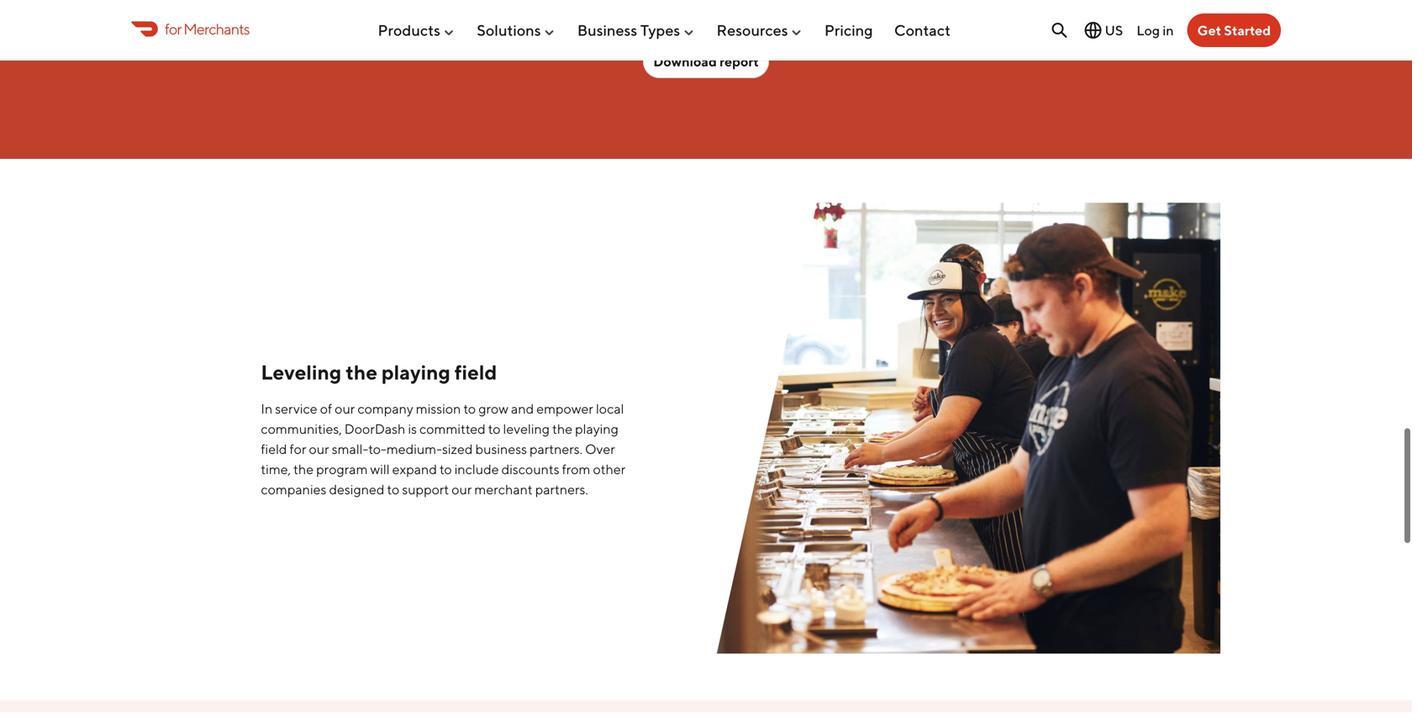 Task type: vqa. For each thing, say whether or not it's contained in the screenshot.
and
yes



Task type: describe. For each thing, give the bounding box(es) containing it.
expand
[[392, 461, 437, 477]]

0 vertical spatial field
[[455, 360, 497, 384]]

2 vertical spatial our
[[452, 481, 472, 497]]

is
[[408, 421, 417, 437]]

from
[[562, 461, 591, 477]]

business types
[[577, 21, 680, 39]]

1 horizontal spatial our
[[335, 401, 355, 417]]

leveling
[[261, 360, 342, 384]]

leveling the playing field
[[261, 360, 497, 384]]

1 vertical spatial partners.
[[535, 481, 588, 497]]

log
[[1137, 22, 1160, 38]]

doordash
[[345, 421, 406, 437]]

log in
[[1137, 22, 1174, 38]]

pricing
[[825, 21, 873, 39]]

will
[[370, 461, 390, 477]]

business
[[475, 441, 527, 457]]

of
[[320, 401, 332, 417]]

started
[[1224, 22, 1271, 38]]

to down will
[[387, 481, 400, 497]]

support
[[402, 481, 449, 497]]

over
[[585, 441, 615, 457]]

resources
[[717, 21, 788, 39]]

playing inside in service of our company mission to grow and empower local communities, doordash is committed to leveling the playing field for our small-to-medium-sized business partners. over time, the program will expand to include discounts from other companies designed to support our  merchant partners.
[[575, 421, 619, 437]]

and
[[511, 401, 534, 417]]

contact link
[[894, 14, 951, 46]]

for merchants
[[165, 20, 249, 38]]

solutions
[[477, 21, 541, 39]]

types
[[640, 21, 680, 39]]

include
[[455, 461, 499, 477]]

mission
[[416, 401, 461, 417]]

grow
[[479, 401, 509, 417]]

0 horizontal spatial the
[[294, 461, 314, 477]]

1 vertical spatial our
[[309, 441, 329, 457]]

in
[[261, 401, 273, 417]]

get
[[1198, 22, 1222, 38]]

to-
[[369, 441, 387, 457]]

download
[[653, 54, 717, 70]]

0 vertical spatial the
[[346, 360, 377, 384]]



Task type: locate. For each thing, give the bounding box(es) containing it.
1 horizontal spatial field
[[455, 360, 497, 384]]

business types link
[[577, 14, 696, 46]]

program
[[316, 461, 368, 477]]

products
[[378, 21, 440, 39]]

our
[[335, 401, 355, 417], [309, 441, 329, 457], [452, 481, 472, 497]]

in service of our company mission to grow and empower local communities, doordash is committed to leveling the playing field for our small-to-medium-sized business partners. over time, the program will expand to include discounts from other companies designed to support our  merchant partners.
[[261, 401, 626, 497]]

0 vertical spatial partners.
[[530, 441, 583, 457]]

small-
[[332, 441, 369, 457]]

playing up mission
[[382, 360, 451, 384]]

solutions link
[[477, 14, 556, 46]]

log in link
[[1137, 22, 1174, 38]]

field up time,
[[261, 441, 287, 457]]

time,
[[261, 461, 291, 477]]

merchant
[[475, 481, 533, 497]]

our down communities,
[[309, 441, 329, 457]]

2 horizontal spatial our
[[452, 481, 472, 497]]

1 horizontal spatial playing
[[575, 421, 619, 437]]

for left merchants
[[165, 20, 181, 38]]

0 vertical spatial our
[[335, 401, 355, 417]]

2 vertical spatial the
[[294, 461, 314, 477]]

in
[[1163, 22, 1174, 38]]

companies
[[261, 481, 327, 497]]

download report
[[653, 54, 759, 70]]

1 vertical spatial for
[[290, 441, 306, 457]]

report
[[720, 54, 759, 70]]

our right of
[[335, 401, 355, 417]]

for down communities,
[[290, 441, 306, 457]]

other
[[593, 461, 626, 477]]

1 vertical spatial playing
[[575, 421, 619, 437]]

for
[[165, 20, 181, 38], [290, 441, 306, 457]]

sized
[[442, 441, 473, 457]]

the up companies
[[294, 461, 314, 477]]

to down grow
[[488, 421, 501, 437]]

field up grow
[[455, 360, 497, 384]]

merchants
[[183, 20, 249, 38]]

for merchants link
[[131, 17, 249, 40]]

globe line image
[[1083, 20, 1103, 40]]

service
[[275, 401, 318, 417]]

local
[[596, 401, 624, 417]]

partners. up from
[[530, 441, 583, 457]]

playing
[[382, 360, 451, 384], [575, 421, 619, 437]]

the up company
[[346, 360, 377, 384]]

0 horizontal spatial field
[[261, 441, 287, 457]]

our down include at the left of the page
[[452, 481, 472, 497]]

1 vertical spatial the
[[552, 421, 573, 437]]

products link
[[378, 14, 456, 46]]

communities,
[[261, 421, 342, 437]]

resources link
[[717, 14, 803, 46]]

pizza makers image
[[716, 203, 1221, 654]]

committed
[[420, 421, 486, 437]]

the down empower
[[552, 421, 573, 437]]

empower
[[537, 401, 594, 417]]

to
[[464, 401, 476, 417], [488, 421, 501, 437], [440, 461, 452, 477], [387, 481, 400, 497]]

us
[[1105, 22, 1123, 38]]

partners. down from
[[535, 481, 588, 497]]

field inside in service of our company mission to grow and empower local communities, doordash is committed to leveling the playing field for our small-to-medium-sized business partners. over time, the program will expand to include discounts from other companies designed to support our  merchant partners.
[[261, 441, 287, 457]]

pricing link
[[825, 14, 873, 46]]

1 vertical spatial field
[[261, 441, 287, 457]]

discounts
[[502, 461, 560, 477]]

to left grow
[[464, 401, 476, 417]]

designed
[[329, 481, 385, 497]]

business
[[577, 21, 637, 39]]

get started button
[[1188, 13, 1281, 47]]

2 horizontal spatial the
[[552, 421, 573, 437]]

0 vertical spatial for
[[165, 20, 181, 38]]

contact
[[894, 21, 951, 39]]

leveling
[[503, 421, 550, 437]]

1 horizontal spatial for
[[290, 441, 306, 457]]

0 horizontal spatial for
[[165, 20, 181, 38]]

1 horizontal spatial the
[[346, 360, 377, 384]]

download report link
[[643, 45, 769, 78]]

0 horizontal spatial playing
[[382, 360, 451, 384]]

medium-
[[387, 441, 442, 457]]

partners.
[[530, 441, 583, 457], [535, 481, 588, 497]]

to down sized
[[440, 461, 452, 477]]

field
[[455, 360, 497, 384], [261, 441, 287, 457]]

0 horizontal spatial our
[[309, 441, 329, 457]]

for inside in service of our company mission to grow and empower local communities, doordash is committed to leveling the playing field for our small-to-medium-sized business partners. over time, the program will expand to include discounts from other companies designed to support our  merchant partners.
[[290, 441, 306, 457]]

0 vertical spatial playing
[[382, 360, 451, 384]]

company
[[358, 401, 413, 417]]

the
[[346, 360, 377, 384], [552, 421, 573, 437], [294, 461, 314, 477]]

playing up the over
[[575, 421, 619, 437]]

get started
[[1198, 22, 1271, 38]]



